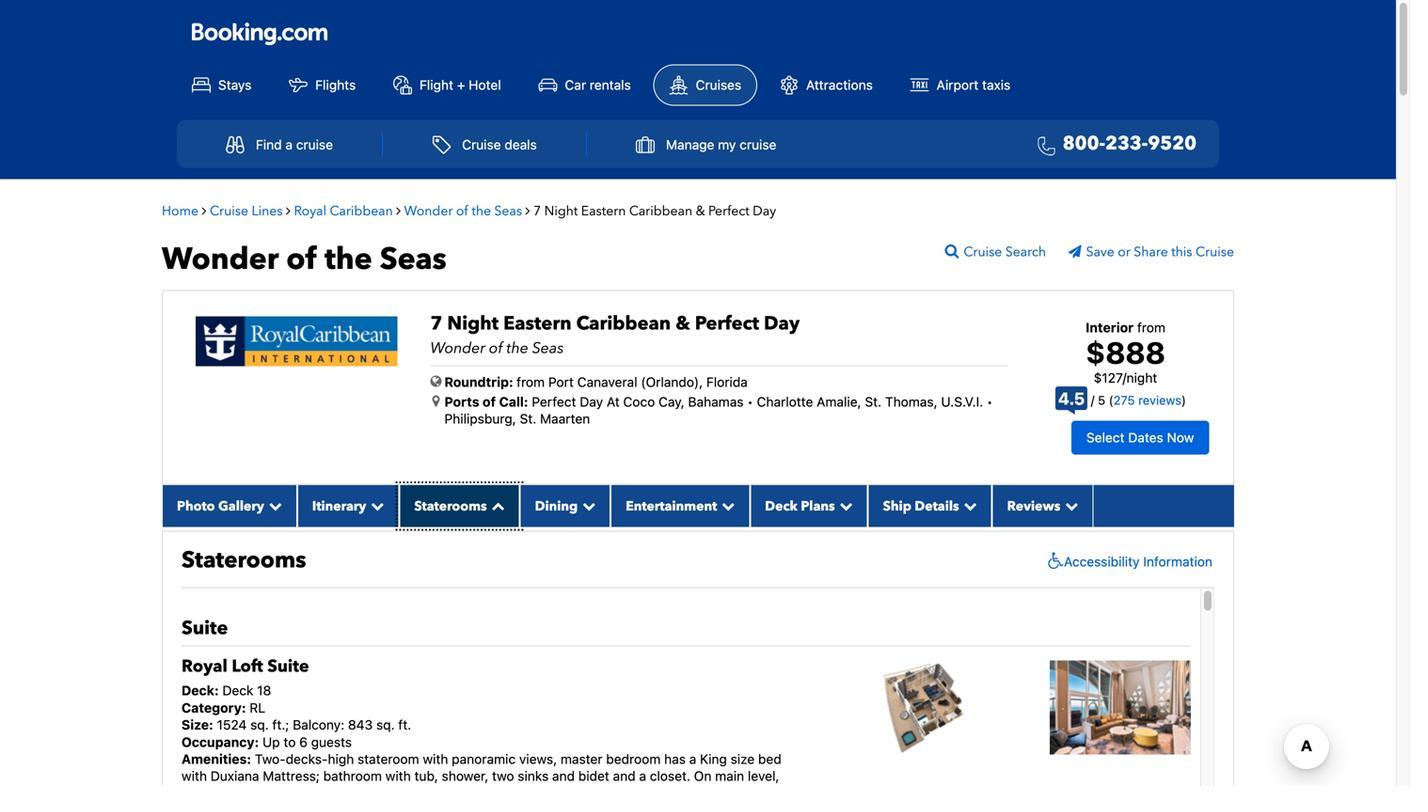 Task type: vqa. For each thing, say whether or not it's contained in the screenshot.
second cruise from left
yes



Task type: describe. For each thing, give the bounding box(es) containing it.
cruise for cruise deals
[[462, 137, 501, 152]]

wonder of the seas main content
[[152, 189, 1244, 786]]

royal for caribbean
[[294, 202, 327, 220]]

size
[[731, 752, 755, 767]]

chevron down image for reviews
[[1061, 499, 1078, 513]]

thomas,
[[885, 394, 938, 410]]

chevron down image for deck plans
[[835, 499, 853, 513]]

angle right image for home
[[202, 204, 206, 217]]

airport taxis
[[937, 77, 1011, 93]]

travel menu navigation
[[177, 120, 1219, 168]]

deck:
[[182, 683, 219, 699]]

photo gallery button
[[162, 485, 297, 527]]

accessibility information link
[[1043, 552, 1213, 571]]

loft
[[232, 655, 263, 678]]

cruise right this
[[1196, 243, 1234, 261]]

reviews
[[1138, 393, 1182, 407]]

0 horizontal spatial and
[[357, 786, 380, 786]]

suite inside royal loft suite deck: deck 18
[[267, 655, 309, 678]]

attractions
[[806, 77, 873, 93]]

1 vertical spatial staterooms
[[182, 545, 306, 576]]

18
[[257, 683, 271, 699]]

level,
[[748, 769, 779, 784]]

800-233-9520
[[1063, 131, 1197, 157]]

day for 7 night eastern caribbean & perfect day
[[753, 202, 776, 220]]

1 horizontal spatial the
[[472, 202, 491, 220]]

call:
[[499, 394, 528, 410]]

roundtrip: from port canaveral (orlando), florida
[[445, 374, 748, 390]]

entertainment button
[[611, 485, 750, 527]]

up
[[263, 735, 280, 750]]

category:
[[182, 700, 246, 716]]

coco
[[623, 394, 655, 410]]

royal loft suite deck: deck 18
[[182, 655, 309, 699]]

canaveral
[[577, 374, 637, 390]]

reviews
[[1007, 497, 1061, 515]]

$888
[[1086, 335, 1165, 371]]

perfect for 7 night eastern caribbean & perfect day
[[708, 202, 750, 220]]

1524
[[217, 717, 247, 733]]

u.s.v.i.
[[941, 394, 983, 410]]

843
[[348, 717, 373, 733]]

chevron down image for photo gallery
[[264, 499, 282, 513]]

the inside the 7 night eastern caribbean & perfect day wonder of the seas
[[507, 338, 528, 359]]

seas inside the 7 night eastern caribbean & perfect day wonder of the seas
[[532, 338, 564, 359]]

1 vertical spatial wonder
[[162, 239, 279, 280]]

port
[[548, 374, 574, 390]]

car rentals link
[[523, 66, 646, 105]]

plans
[[801, 497, 835, 515]]

day for 7 night eastern caribbean & perfect day wonder of the seas
[[764, 311, 800, 337]]

flight + hotel link
[[378, 66, 516, 105]]

dining
[[635, 786, 672, 786]]

flights link
[[274, 66, 371, 105]]

royal for loft
[[182, 655, 228, 678]]

closet.
[[650, 769, 690, 784]]

find a cruise
[[256, 137, 333, 152]]

staterooms inside dropdown button
[[414, 497, 487, 515]]

beds
[[438, 786, 468, 786]]

stateroom
[[358, 752, 419, 767]]

royal caribbean link
[[294, 202, 393, 220]]

deck inside deck plans dropdown button
[[765, 497, 798, 515]]

with down stateroom
[[385, 769, 411, 784]]

dining button
[[520, 485, 611, 527]]

itinerary button
[[297, 485, 399, 527]]

233-
[[1105, 131, 1148, 157]]

+
[[457, 77, 465, 93]]

king;
[[601, 786, 631, 786]]

category: rl size: 1524 sq. ft.; balcony: 843 sq. ft. occupancy: up to 6 guests amenities:
[[182, 700, 411, 767]]

& for 7 night eastern caribbean & perfect day wonder of the seas
[[676, 311, 690, 337]]

save
[[1086, 243, 1115, 261]]

this
[[1171, 243, 1192, 261]]

at
[[607, 394, 620, 410]]

occupancy:
[[182, 735, 259, 750]]

home
[[162, 202, 198, 220]]

save or share this cruise link
[[1068, 243, 1234, 261]]

two-
[[255, 752, 286, 767]]

5
[[1098, 393, 1106, 407]]

dining
[[535, 497, 578, 515]]

find
[[256, 137, 282, 152]]

sinks
[[518, 769, 549, 784]]

wheelchair image
[[1043, 552, 1064, 571]]

7 for 7 night eastern caribbean & perfect day wonder of the seas
[[430, 311, 443, 337]]

royal inside two-decks-high stateroom with panoramic views, master bedroom has a king size bed with duxiana mattress; bathroom with tub, shower, two sinks and bidet and a closet. on main level, second bedroom with closet and two twin beds that convert to royal king; dining area with dry ba
[[564, 786, 597, 786]]

gallery
[[218, 497, 264, 515]]

800-233-9520 link
[[1030, 131, 1197, 158]]

entertainment
[[626, 497, 717, 515]]

& for 7 night eastern caribbean & perfect day
[[696, 202, 705, 220]]

of down cruise deals link on the left top of page
[[456, 202, 468, 220]]

has
[[664, 752, 686, 767]]

(orlando),
[[641, 374, 703, 390]]

chevron down image for entertainment
[[717, 499, 735, 513]]

chevron up image
[[487, 499, 505, 513]]

home link
[[162, 202, 198, 220]]

0 vertical spatial two
[[492, 769, 514, 784]]

(
[[1109, 393, 1114, 407]]

wonder of the seas link
[[404, 202, 525, 220]]

bahamas
[[688, 394, 744, 410]]

airport taxis link
[[895, 66, 1026, 105]]

9520
[[1148, 131, 1197, 157]]

ft.
[[398, 717, 411, 733]]

booking.com home image
[[192, 22, 327, 47]]

7 for 7 night eastern caribbean & perfect day
[[533, 202, 541, 220]]

second
[[182, 786, 226, 786]]

ports
[[445, 394, 479, 410]]

select          dates now
[[1087, 430, 1194, 445]]

decks-
[[286, 752, 328, 767]]

of inside ports of call: perfect day at coco cay, bahamas • charlotte amalie, st. thomas, u.s.v.i. • philipsburg, st. maarten
[[483, 394, 496, 410]]

royal caribbean image
[[196, 317, 397, 366]]

caribbean for 7 night eastern caribbean & perfect day wonder of the seas
[[576, 311, 671, 337]]

6
[[299, 735, 308, 750]]

on
[[694, 769, 712, 784]]

1 vertical spatial wonder of the seas
[[162, 239, 447, 280]]

bathroom
[[323, 769, 382, 784]]

tub,
[[414, 769, 438, 784]]

ship details button
[[868, 485, 992, 527]]

royal caribbean
[[294, 202, 393, 220]]

275 reviews link
[[1114, 393, 1182, 407]]

cruise for cruise search
[[964, 243, 1002, 261]]

two-decks-high stateroom with panoramic views, master bedroom has a king size bed with duxiana mattress; bathroom with tub, shower, two sinks and bidet and a closet. on main level, second bedroom with closet and two twin beds that convert to royal king; dining area with dry ba
[[182, 752, 784, 786]]

2 vertical spatial a
[[639, 769, 646, 784]]

dates
[[1128, 430, 1164, 445]]

car rentals
[[565, 77, 631, 93]]

from for port
[[517, 374, 545, 390]]



Task type: locate. For each thing, give the bounding box(es) containing it.
0 horizontal spatial angle right image
[[202, 204, 206, 217]]

staterooms down philipsburg,
[[414, 497, 487, 515]]

and down master
[[552, 769, 575, 784]]

amalie,
[[817, 394, 861, 410]]

1 horizontal spatial sq.
[[376, 717, 395, 733]]

cruise for find a cruise
[[296, 137, 333, 152]]

0 horizontal spatial suite
[[182, 616, 228, 641]]

of inside the 7 night eastern caribbean & perfect day wonder of the seas
[[489, 338, 503, 359]]

cruise right find
[[296, 137, 333, 152]]

0 vertical spatial /
[[1123, 370, 1127, 386]]

1 horizontal spatial eastern
[[581, 202, 626, 220]]

night inside the 7 night eastern caribbean & perfect day wonder of the seas
[[447, 311, 499, 337]]

1 vertical spatial day
[[764, 311, 800, 337]]

twin
[[409, 786, 434, 786]]

chevron down image inside entertainment dropdown button
[[717, 499, 735, 513]]

a up dining
[[639, 769, 646, 784]]

2 sq. from the left
[[376, 717, 395, 733]]

1 vertical spatial /
[[1091, 393, 1095, 407]]

main
[[715, 769, 744, 784]]

• right u.s.v.i.
[[987, 394, 993, 410]]

•
[[747, 394, 753, 410], [987, 394, 993, 410]]

1 vertical spatial seas
[[380, 239, 447, 280]]

maarten
[[540, 411, 590, 427]]

manage my cruise
[[666, 137, 777, 152]]

0 horizontal spatial •
[[747, 394, 753, 410]]

st. right the amalie,
[[865, 394, 882, 410]]

day down the manage my cruise
[[753, 202, 776, 220]]

airport
[[937, 77, 979, 93]]

& down manage my cruise 'dropdown button'
[[696, 202, 705, 220]]

photo gallery
[[177, 497, 264, 515]]

angle right image for royal caribbean
[[396, 204, 401, 217]]

1 chevron down image from the left
[[717, 499, 735, 513]]

0 vertical spatial from
[[1137, 320, 1166, 335]]

2 vertical spatial day
[[580, 394, 603, 410]]

perfect inside ports of call: perfect day at coco cay, bahamas • charlotte amalie, st. thomas, u.s.v.i. • philipsburg, st. maarten
[[532, 394, 576, 410]]

0 horizontal spatial to
[[284, 735, 296, 750]]

royal right lines
[[294, 202, 327, 220]]

views,
[[519, 752, 557, 767]]

and up king;
[[613, 769, 636, 784]]

eastern for 7 night eastern caribbean & perfect day
[[581, 202, 626, 220]]

1 horizontal spatial a
[[639, 769, 646, 784]]

2 horizontal spatial royal
[[564, 786, 597, 786]]

deals
[[505, 137, 537, 152]]

1 vertical spatial deck
[[222, 683, 253, 699]]

0 horizontal spatial a
[[285, 137, 293, 152]]

1 horizontal spatial st.
[[865, 394, 882, 410]]

5 chevron down image from the left
[[1061, 499, 1078, 513]]

cruise for cruise lines
[[210, 202, 248, 220]]

1 vertical spatial to
[[549, 786, 561, 786]]

wonder inside the 7 night eastern caribbean & perfect day wonder of the seas
[[430, 338, 485, 359]]

1 vertical spatial perfect
[[695, 311, 759, 337]]

staterooms
[[414, 497, 487, 515], [182, 545, 306, 576]]

deck plans
[[765, 497, 835, 515]]

suite up deck:
[[182, 616, 228, 641]]

)
[[1182, 393, 1186, 407]]

royal up deck:
[[182, 655, 228, 678]]

map marker image
[[432, 395, 440, 408]]

angle right image down deals
[[525, 204, 530, 217]]

/ left 5
[[1091, 393, 1095, 407]]

perfect up "maarten"
[[532, 394, 576, 410]]

cruise left search
[[964, 243, 1002, 261]]

perfect up the florida
[[695, 311, 759, 337]]

select
[[1087, 430, 1125, 445]]

chevron down image left deck plans
[[717, 499, 735, 513]]

that
[[471, 786, 496, 786]]

3 chevron down image from the left
[[578, 499, 596, 513]]

0 horizontal spatial /
[[1091, 393, 1095, 407]]

0 horizontal spatial seas
[[380, 239, 447, 280]]

wonder down "cruise lines" link
[[162, 239, 279, 280]]

cruise left lines
[[210, 202, 248, 220]]

1 horizontal spatial cruise
[[740, 137, 777, 152]]

chevron down image
[[717, 499, 735, 513], [835, 499, 853, 513]]

4 chevron down image from the left
[[959, 499, 977, 513]]

select          dates now link
[[1071, 421, 1209, 455]]

flight + hotel
[[420, 77, 501, 93]]

high
[[328, 752, 354, 767]]

1 horizontal spatial •
[[987, 394, 993, 410]]

to down sinks
[[549, 786, 561, 786]]

cruise inside travel menu navigation
[[462, 137, 501, 152]]

of
[[456, 202, 468, 220], [286, 239, 317, 280], [489, 338, 503, 359], [483, 394, 496, 410]]

cruise for manage my cruise
[[740, 137, 777, 152]]

wonder right royal caribbean link
[[404, 202, 453, 220]]

0 horizontal spatial from
[[517, 374, 545, 390]]

1 vertical spatial the
[[325, 239, 372, 280]]

0 vertical spatial day
[[753, 202, 776, 220]]

bedroom down "duxiana"
[[230, 786, 284, 786]]

$127
[[1094, 370, 1123, 386]]

2 chevron down image from the left
[[835, 499, 853, 513]]

angle right image right the royal caribbean
[[396, 204, 401, 217]]

1 horizontal spatial angle right image
[[525, 204, 530, 217]]

4.5
[[1058, 389, 1085, 409]]

chevron down image for itinerary
[[366, 499, 384, 513]]

angle right image for wonder of the seas
[[525, 204, 530, 217]]

angle right image
[[396, 204, 401, 217], [525, 204, 530, 217]]

1 horizontal spatial and
[[552, 769, 575, 784]]

now
[[1167, 430, 1194, 445]]

eastern for 7 night eastern caribbean & perfect day wonder of the seas
[[503, 311, 572, 337]]

0 vertical spatial bedroom
[[606, 752, 661, 767]]

cruise
[[462, 137, 501, 152], [210, 202, 248, 220], [964, 243, 1002, 261], [1196, 243, 1234, 261]]

1 • from the left
[[747, 394, 753, 410]]

1 vertical spatial royal
[[182, 655, 228, 678]]

convert
[[499, 786, 545, 786]]

with
[[423, 752, 448, 767], [182, 769, 207, 784], [385, 769, 411, 784], [288, 786, 313, 786], [706, 786, 731, 786]]

0 vertical spatial wonder of the seas
[[404, 202, 522, 220]]

0 horizontal spatial the
[[325, 239, 372, 280]]

bedroom
[[606, 752, 661, 767], [230, 786, 284, 786]]

1 horizontal spatial &
[[696, 202, 705, 220]]

0 horizontal spatial two
[[383, 786, 405, 786]]

cruise lines link
[[210, 202, 283, 220]]

night for 7 night eastern caribbean & perfect day wonder of the seas
[[447, 311, 499, 337]]

1 vertical spatial night
[[447, 311, 499, 337]]

seas down wonder of the seas link
[[380, 239, 447, 280]]

7 inside the 7 night eastern caribbean & perfect day wonder of the seas
[[430, 311, 443, 337]]

globe image
[[430, 375, 442, 388]]

to left 6
[[284, 735, 296, 750]]

a inside navigation
[[285, 137, 293, 152]]

interior from $888 $127 / night
[[1086, 320, 1166, 386]]

chevron down image
[[264, 499, 282, 513], [366, 499, 384, 513], [578, 499, 596, 513], [959, 499, 977, 513], [1061, 499, 1078, 513]]

accessibility
[[1064, 554, 1140, 569]]

two
[[492, 769, 514, 784], [383, 786, 405, 786]]

0 vertical spatial 7
[[533, 202, 541, 220]]

dry
[[735, 786, 754, 786]]

with up tub,
[[423, 752, 448, 767]]

chevron down image up wheelchair icon
[[1061, 499, 1078, 513]]

chevron down image inside 'dining' dropdown button
[[578, 499, 596, 513]]

chevron down image left ship
[[835, 499, 853, 513]]

7 down deals
[[533, 202, 541, 220]]

& up (orlando),
[[676, 311, 690, 337]]

7 night eastern caribbean & perfect day
[[533, 202, 776, 220]]

wonder up globe icon
[[430, 338, 485, 359]]

2 vertical spatial the
[[507, 338, 528, 359]]

a right has
[[689, 752, 696, 767]]

cruise right my
[[740, 137, 777, 152]]

chevron down image left reviews
[[959, 499, 977, 513]]

of down the royal caribbean
[[286, 239, 317, 280]]

2 angle right image from the left
[[286, 204, 291, 217]]

to inside category: rl size: 1524 sq. ft.; balcony: 843 sq. ft. occupancy: up to 6 guests amenities:
[[284, 735, 296, 750]]

the down the royal caribbean
[[325, 239, 372, 280]]

1 vertical spatial st.
[[520, 411, 536, 427]]

cabin image for deck 18 deck on wonder of the seas image
[[1050, 661, 1191, 755]]

1 horizontal spatial angle right image
[[286, 204, 291, 217]]

1 horizontal spatial night
[[544, 202, 578, 220]]

0 vertical spatial to
[[284, 735, 296, 750]]

1 horizontal spatial from
[[1137, 320, 1166, 335]]

2 • from the left
[[987, 394, 993, 410]]

2 vertical spatial royal
[[564, 786, 597, 786]]

chevron down image for ship details
[[959, 499, 977, 513]]

2 chevron down image from the left
[[366, 499, 384, 513]]

chevron down image left staterooms dropdown button
[[366, 499, 384, 513]]

two left twin
[[383, 786, 405, 786]]

cruises
[[696, 77, 741, 93]]

2 horizontal spatial seas
[[532, 338, 564, 359]]

caribbean
[[330, 202, 393, 220], [629, 202, 693, 220], [576, 311, 671, 337]]

the down cruise deals link on the left top of page
[[472, 202, 491, 220]]

hotel
[[469, 77, 501, 93]]

angle right image
[[202, 204, 206, 217], [286, 204, 291, 217]]

sq. down rl
[[250, 717, 269, 733]]

0 horizontal spatial sq.
[[250, 717, 269, 733]]

cruise search
[[964, 243, 1046, 261]]

manage
[[666, 137, 714, 152]]

7 night eastern caribbean & perfect day wonder of the seas
[[430, 311, 800, 359]]

1 vertical spatial eastern
[[503, 311, 572, 337]]

1 sq. from the left
[[250, 717, 269, 733]]

details
[[915, 497, 959, 515]]

eastern inside the 7 night eastern caribbean & perfect day wonder of the seas
[[503, 311, 572, 337]]

lines
[[252, 202, 283, 220]]

0 horizontal spatial bedroom
[[230, 786, 284, 786]]

size:
[[182, 717, 213, 733]]

seas down cruise deals
[[494, 202, 522, 220]]

chevron down image inside deck plans dropdown button
[[835, 499, 853, 513]]

0 vertical spatial seas
[[494, 202, 522, 220]]

chevron down image for dining
[[578, 499, 596, 513]]

/ inside the "4.5 / 5 ( 275 reviews )"
[[1091, 393, 1095, 407]]

a right find
[[285, 137, 293, 152]]

suite up the 18
[[267, 655, 309, 678]]

st. down "call:"
[[520, 411, 536, 427]]

1 horizontal spatial suite
[[267, 655, 309, 678]]

my
[[718, 137, 736, 152]]

0 horizontal spatial 7
[[430, 311, 443, 337]]

0 horizontal spatial staterooms
[[182, 545, 306, 576]]

1 horizontal spatial chevron down image
[[835, 499, 853, 513]]

1 horizontal spatial staterooms
[[414, 497, 487, 515]]

taxis
[[982, 77, 1011, 93]]

share
[[1134, 243, 1168, 261]]

of up philipsburg,
[[483, 394, 496, 410]]

0 vertical spatial staterooms
[[414, 497, 487, 515]]

1 horizontal spatial deck
[[765, 497, 798, 515]]

1 chevron down image from the left
[[264, 499, 282, 513]]

2 vertical spatial perfect
[[532, 394, 576, 410]]

0 vertical spatial suite
[[182, 616, 228, 641]]

&
[[696, 202, 705, 220], [676, 311, 690, 337]]

the up roundtrip: on the left top of page
[[507, 338, 528, 359]]

cruises link
[[653, 65, 757, 106]]

2 horizontal spatial the
[[507, 338, 528, 359]]

1 vertical spatial bedroom
[[230, 786, 284, 786]]

0 horizontal spatial deck
[[222, 683, 253, 699]]

perfect
[[708, 202, 750, 220], [695, 311, 759, 337], [532, 394, 576, 410]]

stays link
[[177, 66, 267, 105]]

florida
[[706, 374, 748, 390]]

wonder of the seas down cruise deals link on the left top of page
[[404, 202, 522, 220]]

deck up rl
[[222, 683, 253, 699]]

caribbean for 7 night eastern caribbean & perfect day
[[629, 202, 693, 220]]

chevron down image inside itinerary "dropdown button"
[[366, 499, 384, 513]]

cruise lines
[[210, 202, 283, 220]]

day down the "roundtrip: from port canaveral (orlando), florida"
[[580, 394, 603, 410]]

cay,
[[659, 394, 685, 410]]

chevron down image inside the ship details dropdown button
[[959, 499, 977, 513]]

0 vertical spatial st.
[[865, 394, 882, 410]]

2 vertical spatial seas
[[532, 338, 564, 359]]

0 vertical spatial the
[[472, 202, 491, 220]]

7
[[533, 202, 541, 220], [430, 311, 443, 337]]

royal down bidet
[[564, 786, 597, 786]]

7 up globe icon
[[430, 311, 443, 337]]

1 vertical spatial from
[[517, 374, 545, 390]]

1 horizontal spatial /
[[1123, 370, 1127, 386]]

1 vertical spatial two
[[383, 786, 405, 786]]

day inside the 7 night eastern caribbean & perfect day wonder of the seas
[[764, 311, 800, 337]]

1 vertical spatial 7
[[430, 311, 443, 337]]

from for $888
[[1137, 320, 1166, 335]]

0 horizontal spatial chevron down image
[[717, 499, 735, 513]]

search image
[[945, 244, 964, 259]]

reviews button
[[992, 485, 1093, 527]]

night for 7 night eastern caribbean & perfect day
[[544, 202, 578, 220]]

from inside interior from $888 $127 / night
[[1137, 320, 1166, 335]]

1 horizontal spatial royal
[[294, 202, 327, 220]]

of up roundtrip: on the left top of page
[[489, 338, 503, 359]]

master
[[561, 752, 603, 767]]

2 horizontal spatial a
[[689, 752, 696, 767]]

0 horizontal spatial cruise
[[296, 137, 333, 152]]

deck left plans
[[765, 497, 798, 515]]

0 vertical spatial deck
[[765, 497, 798, 515]]

1 cruise from the left
[[296, 137, 333, 152]]

staterooms down the gallery
[[182, 545, 306, 576]]

1 vertical spatial suite
[[267, 655, 309, 678]]

wonder of the seas down lines
[[162, 239, 447, 280]]

1 horizontal spatial 7
[[533, 202, 541, 220]]

1 horizontal spatial to
[[549, 786, 561, 786]]

the
[[472, 202, 491, 220], [325, 239, 372, 280], [507, 338, 528, 359]]

0 horizontal spatial royal
[[182, 655, 228, 678]]

0 vertical spatial royal
[[294, 202, 327, 220]]

shower,
[[442, 769, 489, 784]]

caribbean inside the 7 night eastern caribbean & perfect day wonder of the seas
[[576, 311, 671, 337]]

from up "call:"
[[517, 374, 545, 390]]

• down the florida
[[747, 394, 753, 410]]

0 horizontal spatial st.
[[520, 411, 536, 427]]

chevron down image inside 'reviews' dropdown button
[[1061, 499, 1078, 513]]

save or share this cruise
[[1086, 243, 1234, 261]]

& inside the 7 night eastern caribbean & perfect day wonder of the seas
[[676, 311, 690, 337]]

or
[[1118, 243, 1131, 261]]

deck plans button
[[750, 485, 868, 527]]

two up convert
[[492, 769, 514, 784]]

1 vertical spatial &
[[676, 311, 690, 337]]

perfect down my
[[708, 202, 750, 220]]

2 horizontal spatial and
[[613, 769, 636, 784]]

with up second
[[182, 769, 207, 784]]

0 horizontal spatial eastern
[[503, 311, 572, 337]]

chevron down image inside "photo gallery" dropdown button
[[264, 499, 282, 513]]

staterooms button
[[399, 485, 520, 527]]

275
[[1114, 393, 1135, 407]]

2 angle right image from the left
[[525, 204, 530, 217]]

0 vertical spatial wonder
[[404, 202, 453, 220]]

2 cruise from the left
[[740, 137, 777, 152]]

/ inside interior from $888 $127 / night
[[1123, 370, 1127, 386]]

panoramic
[[452, 752, 516, 767]]

paper plane image
[[1068, 245, 1086, 258]]

0 vertical spatial a
[[285, 137, 293, 152]]

deck inside royal loft suite deck: deck 18
[[222, 683, 253, 699]]

1 horizontal spatial seas
[[494, 202, 522, 220]]

manage my cruise button
[[616, 126, 797, 163]]

1 angle right image from the left
[[396, 204, 401, 217]]

0 horizontal spatial &
[[676, 311, 690, 337]]

accessibility information
[[1064, 554, 1213, 569]]

sq. left 'ft.'
[[376, 717, 395, 733]]

to inside two-decks-high stateroom with panoramic views, master bedroom has a king size bed with duxiana mattress; bathroom with tub, shower, two sinks and bidet and a closet. on main level, second bedroom with closet and two twin beds that convert to royal king; dining area with dry ba
[[549, 786, 561, 786]]

eastern
[[581, 202, 626, 220], [503, 311, 572, 337]]

2 vertical spatial wonder
[[430, 338, 485, 359]]

angle right image for cruise lines
[[286, 204, 291, 217]]

0 vertical spatial &
[[696, 202, 705, 220]]

from right interior
[[1137, 320, 1166, 335]]

seas up "port"
[[532, 338, 564, 359]]

day inside ports of call: perfect day at coco cay, bahamas • charlotte amalie, st. thomas, u.s.v.i. • philipsburg, st. maarten
[[580, 394, 603, 410]]

to
[[284, 735, 296, 750], [549, 786, 561, 786]]

perfect inside the 7 night eastern caribbean & perfect day wonder of the seas
[[695, 311, 759, 337]]

angle right image right the home on the top of the page
[[202, 204, 206, 217]]

flight
[[420, 77, 453, 93]]

with down main
[[706, 786, 731, 786]]

angle right image right lines
[[286, 204, 291, 217]]

1 vertical spatial a
[[689, 752, 696, 767]]

cruise left deals
[[462, 137, 501, 152]]

day up charlotte
[[764, 311, 800, 337]]

with down mattress;
[[288, 786, 313, 786]]

cruise deals
[[462, 137, 537, 152]]

0 vertical spatial eastern
[[581, 202, 626, 220]]

0 vertical spatial perfect
[[708, 202, 750, 220]]

itinerary
[[312, 497, 366, 515]]

cruise inside 'dropdown button'
[[740, 137, 777, 152]]

duxiana
[[211, 769, 259, 784]]

0 horizontal spatial angle right image
[[396, 204, 401, 217]]

0 vertical spatial night
[[544, 202, 578, 220]]

bidet
[[578, 769, 609, 784]]

chevron down image left itinerary
[[264, 499, 282, 513]]

1 angle right image from the left
[[202, 204, 206, 217]]

perfect for 7 night eastern caribbean & perfect day wonder of the seas
[[695, 311, 759, 337]]

bedroom up king;
[[606, 752, 661, 767]]

/ up the "4.5 / 5 ( 275 reviews )"
[[1123, 370, 1127, 386]]

1 horizontal spatial two
[[492, 769, 514, 784]]

and down bathroom
[[357, 786, 380, 786]]

rentals
[[590, 77, 631, 93]]

royal inside royal loft suite deck: deck 18
[[182, 655, 228, 678]]

chevron down image left the entertainment
[[578, 499, 596, 513]]

0 horizontal spatial night
[[447, 311, 499, 337]]



